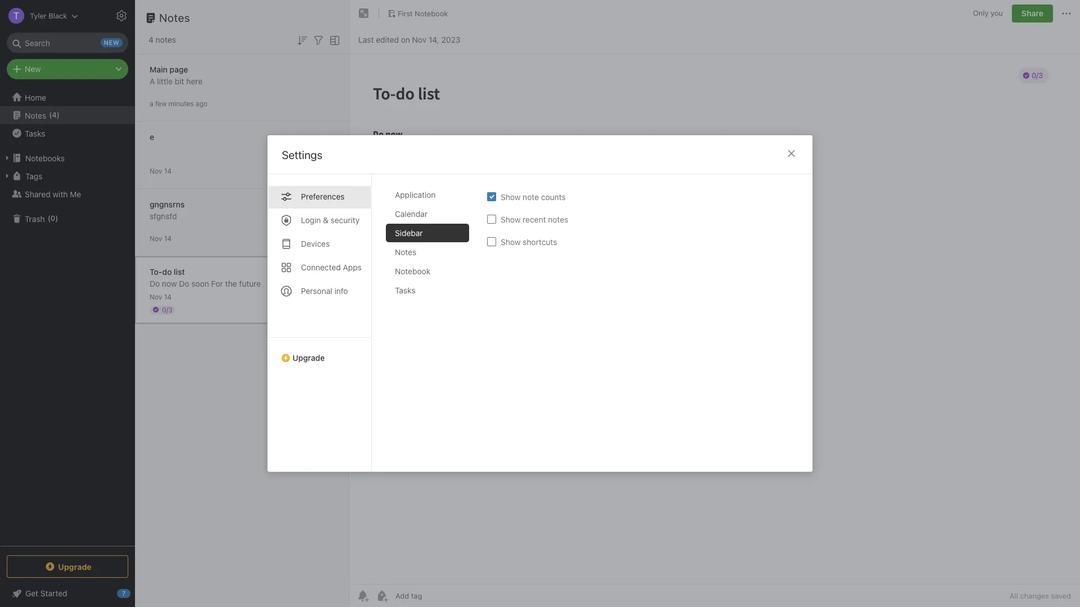 Task type: locate. For each thing, give the bounding box(es) containing it.
share
[[1022, 8, 1044, 18]]

tab list containing preferences
[[268, 174, 372, 472]]

application tab
[[386, 186, 469, 204]]

nov down sfgnsfd
[[150, 234, 162, 243]]

share button
[[1013, 5, 1054, 23]]

1 vertical spatial )
[[55, 214, 58, 223]]

nov
[[412, 35, 427, 44], [150, 167, 162, 175], [150, 234, 162, 243], [150, 293, 162, 301]]

( right trash
[[48, 214, 51, 223]]

nov 14 down sfgnsfd
[[150, 234, 172, 243]]

first notebook button
[[384, 6, 452, 21]]

1 horizontal spatial 4
[[149, 35, 154, 44]]

1 horizontal spatial tab list
[[386, 186, 478, 472]]

1 horizontal spatial upgrade button
[[268, 338, 371, 368]]

notes tab
[[386, 243, 469, 262]]

2023
[[442, 35, 461, 44]]

shortcuts
[[523, 237, 557, 247]]

14 up the "gngnsrns"
[[164, 167, 172, 175]]

little
[[157, 76, 173, 86]]

3 show from the top
[[501, 237, 521, 247]]

( inside notes ( 4 )
[[49, 110, 52, 119]]

personal
[[301, 287, 333, 296]]

counts
[[541, 192, 566, 202]]

notes up main page
[[156, 35, 176, 44]]

1 vertical spatial 4
[[52, 110, 57, 119]]

first
[[398, 9, 413, 18]]

show for show shortcuts
[[501, 237, 521, 247]]

0 horizontal spatial tasks
[[25, 129, 45, 138]]

) for notes
[[57, 110, 60, 119]]

)
[[57, 110, 60, 119], [55, 214, 58, 223]]

expand tags image
[[3, 172, 12, 181]]

0 horizontal spatial notes
[[156, 35, 176, 44]]

note list element
[[135, 0, 350, 608]]

0 vertical spatial upgrade button
[[268, 338, 371, 368]]

1 horizontal spatial notes
[[159, 11, 190, 24]]

a
[[150, 99, 153, 108]]

tree
[[0, 88, 135, 546]]

last edited on nov 14, 2023
[[359, 35, 461, 44]]

show right show recent notes option
[[501, 215, 521, 224]]

1 vertical spatial upgrade button
[[7, 556, 128, 579]]

0 horizontal spatial upgrade
[[58, 563, 92, 572]]

changes
[[1021, 592, 1050, 601]]

1 horizontal spatial do
[[179, 279, 189, 288]]

now
[[162, 279, 177, 288]]

notebook right first
[[415, 9, 448, 18]]

notes down home
[[25, 111, 46, 120]]

( inside trash ( 0 )
[[48, 214, 51, 223]]

show right show note counts option
[[501, 192, 521, 202]]

gngnsrns
[[150, 200, 185, 209]]

2 vertical spatial 14
[[164, 293, 172, 301]]

0 vertical spatial notes
[[156, 35, 176, 44]]

only
[[974, 9, 989, 18]]

3 nov 14 from the top
[[150, 293, 172, 301]]

login & security
[[301, 216, 360, 225]]

minutes
[[169, 99, 194, 108]]

1 nov 14 from the top
[[150, 167, 172, 175]]

0 horizontal spatial tab list
[[268, 174, 372, 472]]

add tag image
[[375, 590, 389, 603]]

0 vertical spatial notes
[[159, 11, 190, 24]]

bit
[[175, 76, 184, 86]]

show note counts
[[501, 192, 566, 202]]

4 up main at the left top of the page
[[149, 35, 154, 44]]

0 vertical spatial (
[[49, 110, 52, 119]]

0 horizontal spatial upgrade button
[[7, 556, 128, 579]]

with
[[53, 189, 68, 199]]

upgrade
[[293, 353, 325, 363], [58, 563, 92, 572]]

nov right the on
[[412, 35, 427, 44]]

) inside trash ( 0 )
[[55, 214, 58, 223]]

trash
[[25, 214, 45, 224]]

notes
[[156, 35, 176, 44], [548, 215, 569, 224]]

upgrade button
[[268, 338, 371, 368], [7, 556, 128, 579]]

1 vertical spatial notes
[[25, 111, 46, 120]]

1 vertical spatial nov 14
[[150, 234, 172, 243]]

0 vertical spatial 4
[[149, 35, 154, 44]]

4 down home link
[[52, 110, 57, 119]]

notebook inside 'tab'
[[395, 267, 431, 276]]

1 14 from the top
[[164, 167, 172, 175]]

trash ( 0 )
[[25, 214, 58, 224]]

edited
[[376, 35, 399, 44]]

) for trash
[[55, 214, 58, 223]]

None search field
[[15, 33, 120, 53]]

notebook down notes tab
[[395, 267, 431, 276]]

1 vertical spatial notes
[[548, 215, 569, 224]]

2 vertical spatial notes
[[395, 248, 417, 257]]

0
[[51, 214, 55, 223]]

show
[[501, 192, 521, 202], [501, 215, 521, 224], [501, 237, 521, 247]]

nov 14 up the "gngnsrns"
[[150, 167, 172, 175]]

page
[[170, 64, 188, 74]]

0 vertical spatial show
[[501, 192, 521, 202]]

info
[[335, 287, 348, 296]]

14,
[[429, 35, 439, 44]]

14 up 0/3
[[164, 293, 172, 301]]

apps
[[343, 263, 362, 272]]

1 vertical spatial (
[[48, 214, 51, 223]]

few
[[155, 99, 167, 108]]

show for show recent notes
[[501, 215, 521, 224]]

do
[[150, 279, 160, 288], [179, 279, 189, 288]]

2 show from the top
[[501, 215, 521, 224]]

Note Editor text field
[[350, 54, 1081, 585]]

1 horizontal spatial tasks
[[395, 286, 416, 296]]

nov 14
[[150, 167, 172, 175], [150, 234, 172, 243], [150, 293, 172, 301]]

nov 14 up 0/3
[[150, 293, 172, 301]]

tab list containing application
[[386, 186, 478, 472]]

connected
[[301, 263, 341, 272]]

home link
[[0, 88, 135, 106]]

settings image
[[115, 9, 128, 23]]

personal info
[[301, 287, 348, 296]]

to-
[[150, 267, 162, 277]]

0 horizontal spatial do
[[150, 279, 160, 288]]

do down list
[[179, 279, 189, 288]]

nov up 0/3
[[150, 293, 162, 301]]

notebook inside button
[[415, 9, 448, 18]]

4 inside note list element
[[149, 35, 154, 44]]

14
[[164, 167, 172, 175], [164, 234, 172, 243], [164, 293, 172, 301]]

1 vertical spatial tasks
[[395, 286, 416, 296]]

the
[[225, 279, 237, 288]]

1 vertical spatial show
[[501, 215, 521, 224]]

0 horizontal spatial notes
[[25, 111, 46, 120]]

2 vertical spatial nov 14
[[150, 293, 172, 301]]

0 vertical spatial 14
[[164, 167, 172, 175]]

1 vertical spatial upgrade
[[58, 563, 92, 572]]

notebook
[[415, 9, 448, 18], [395, 267, 431, 276]]

notes up 4 notes
[[159, 11, 190, 24]]

0 vertical spatial nov 14
[[150, 167, 172, 175]]

tasks down "notebook" 'tab'
[[395, 286, 416, 296]]

( down home link
[[49, 110, 52, 119]]

0 vertical spatial notebook
[[415, 9, 448, 18]]

application
[[395, 190, 436, 200]]

&
[[323, 216, 329, 225]]

0 vertical spatial upgrade
[[293, 353, 325, 363]]

tasks down notes ( 4 )
[[25, 129, 45, 138]]

show recent notes
[[501, 215, 569, 224]]

Show recent notes checkbox
[[487, 215, 496, 224]]

(
[[49, 110, 52, 119], [48, 214, 51, 223]]

0 horizontal spatial 4
[[52, 110, 57, 119]]

all changes saved
[[1010, 592, 1072, 601]]

) right trash
[[55, 214, 58, 223]]

) down home link
[[57, 110, 60, 119]]

do down to-
[[150, 279, 160, 288]]

2 vertical spatial show
[[501, 237, 521, 247]]

1 horizontal spatial upgrade
[[293, 353, 325, 363]]

you
[[991, 9, 1004, 18]]

show right the show shortcuts option
[[501, 237, 521, 247]]

connected apps
[[301, 263, 362, 272]]

shared with me link
[[0, 185, 135, 203]]

notes
[[159, 11, 190, 24], [25, 111, 46, 120], [395, 248, 417, 257]]

notes inside note list element
[[156, 35, 176, 44]]

do
[[162, 267, 172, 277]]

all
[[1010, 592, 1019, 601]]

) inside notes ( 4 )
[[57, 110, 60, 119]]

1 show from the top
[[501, 192, 521, 202]]

4
[[149, 35, 154, 44], [52, 110, 57, 119]]

tab list
[[268, 174, 372, 472], [386, 186, 478, 472]]

2 horizontal spatial notes
[[395, 248, 417, 257]]

notes down counts
[[548, 215, 569, 224]]

note
[[523, 192, 539, 202]]

tasks
[[25, 129, 45, 138], [395, 286, 416, 296]]

expand notebooks image
[[3, 154, 12, 163]]

shared
[[25, 189, 51, 199]]

0 vertical spatial )
[[57, 110, 60, 119]]

1 vertical spatial notebook
[[395, 267, 431, 276]]

0 vertical spatial tasks
[[25, 129, 45, 138]]

notes down 'sidebar'
[[395, 248, 417, 257]]

1 vertical spatial 14
[[164, 234, 172, 243]]

saved
[[1052, 592, 1072, 601]]

14 down sfgnsfd
[[164, 234, 172, 243]]

sidebar tab
[[386, 224, 469, 243]]

a
[[150, 76, 155, 86]]



Task type: describe. For each thing, give the bounding box(es) containing it.
e
[[150, 132, 154, 142]]

sfgnsfd
[[150, 211, 177, 221]]

notes ( 4 )
[[25, 110, 60, 120]]

0/3
[[162, 306, 173, 314]]

notebooks
[[25, 153, 65, 163]]

recent
[[523, 215, 546, 224]]

list
[[174, 267, 185, 277]]

home
[[25, 93, 46, 102]]

new button
[[7, 59, 128, 79]]

expand note image
[[357, 7, 371, 20]]

me
[[70, 189, 81, 199]]

new
[[25, 64, 41, 74]]

devices
[[301, 239, 330, 249]]

a few minutes ago
[[150, 99, 208, 108]]

4 notes
[[149, 35, 176, 44]]

ago
[[196, 99, 208, 108]]

tasks button
[[0, 124, 135, 142]]

( for trash
[[48, 214, 51, 223]]

to-do list do now do soon for the future
[[150, 267, 261, 288]]

only you
[[974, 9, 1004, 18]]

for
[[211, 279, 223, 288]]

2 nov 14 from the top
[[150, 234, 172, 243]]

first notebook
[[398, 9, 448, 18]]

4 inside notes ( 4 )
[[52, 110, 57, 119]]

tags
[[25, 171, 42, 181]]

settings
[[282, 149, 323, 162]]

Show note counts checkbox
[[487, 193, 496, 202]]

shared with me
[[25, 189, 81, 199]]

tags button
[[0, 167, 135, 185]]

tree containing home
[[0, 88, 135, 546]]

2 do from the left
[[179, 279, 189, 288]]

tasks inside tab
[[395, 286, 416, 296]]

tasks tab
[[386, 281, 469, 300]]

future
[[239, 279, 261, 288]]

login
[[301, 216, 321, 225]]

notes inside note list element
[[159, 11, 190, 24]]

main page
[[150, 64, 188, 74]]

notebook tab
[[386, 262, 469, 281]]

notebooks link
[[0, 149, 135, 167]]

close image
[[785, 147, 799, 160]]

3 14 from the top
[[164, 293, 172, 301]]

Show shortcuts checkbox
[[487, 238, 496, 247]]

upgrade button inside tab list
[[268, 338, 371, 368]]

tab list for show note counts
[[386, 186, 478, 472]]

tab list for calendar
[[268, 174, 372, 472]]

preferences
[[301, 192, 345, 202]]

Search text field
[[15, 33, 120, 53]]

calendar tab
[[386, 205, 469, 223]]

on
[[401, 35, 410, 44]]

1 do from the left
[[150, 279, 160, 288]]

2 14 from the top
[[164, 234, 172, 243]]

sidebar
[[395, 229, 423, 238]]

soon
[[191, 279, 209, 288]]

main
[[150, 64, 168, 74]]

last
[[359, 35, 374, 44]]

a little bit here
[[150, 76, 203, 86]]

security
[[331, 216, 360, 225]]

notes inside notes ( 4 )
[[25, 111, 46, 120]]

tasks inside button
[[25, 129, 45, 138]]

note window element
[[350, 0, 1081, 608]]

( for notes
[[49, 110, 52, 119]]

show shortcuts
[[501, 237, 557, 247]]

1 horizontal spatial notes
[[548, 215, 569, 224]]

nov down e
[[150, 167, 162, 175]]

nov inside note window element
[[412, 35, 427, 44]]

show for show note counts
[[501, 192, 521, 202]]

here
[[186, 76, 203, 86]]

notes inside tab
[[395, 248, 417, 257]]

calendar
[[395, 209, 428, 219]]

add a reminder image
[[356, 590, 370, 603]]



Task type: vqa. For each thing, say whether or not it's contained in the screenshot.
NOTE LIST element
yes



